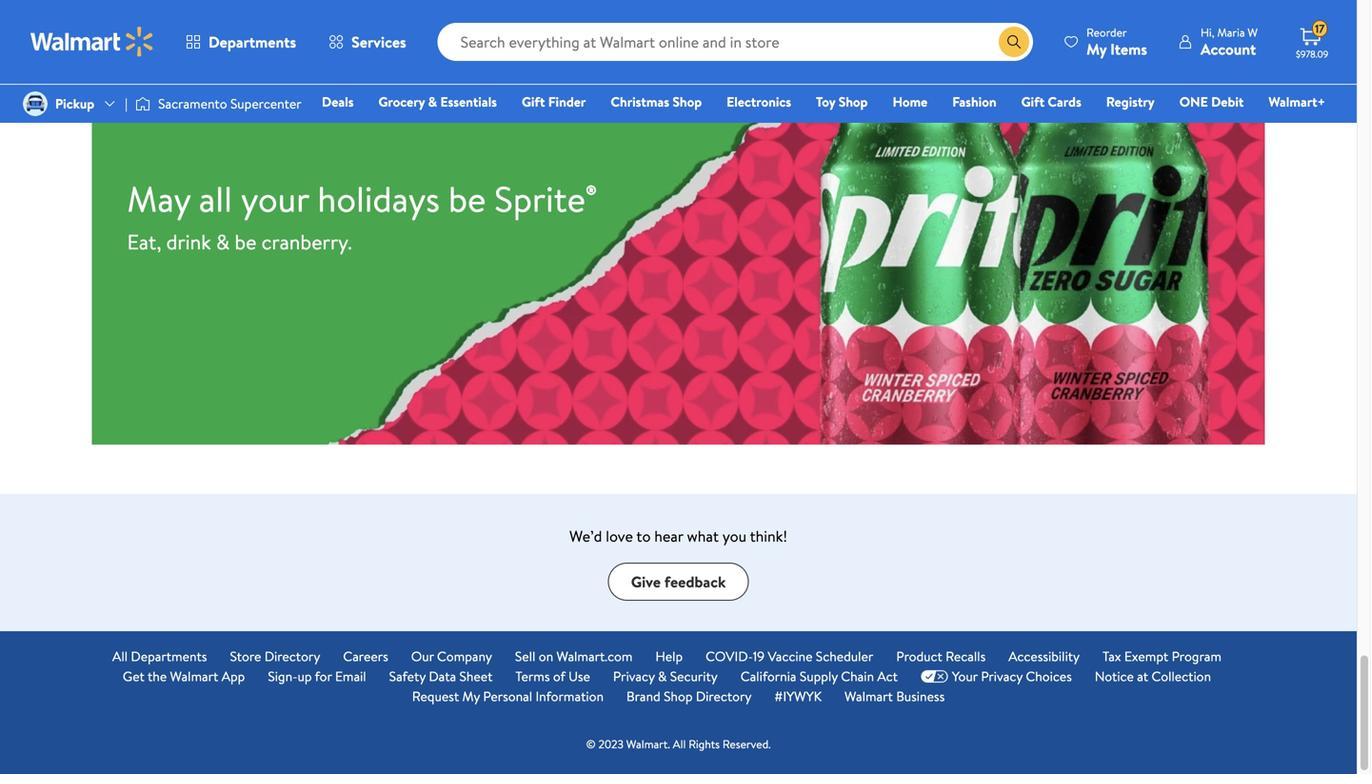 Task type: describe. For each thing, give the bounding box(es) containing it.
brand shop directory link
[[627, 687, 752, 707]]

hi,
[[1201, 24, 1215, 40]]

privacy & security link
[[613, 667, 718, 687]]

services
[[352, 31, 406, 52]]

covid-19 vaccine scheduler
[[706, 647, 874, 666]]

notice at collection link
[[1095, 667, 1212, 687]]

we'd love to hear what you think!
[[570, 526, 788, 547]]

tax exempt program get the walmart app
[[123, 647, 1222, 686]]

on
[[539, 647, 554, 666]]

toy
[[817, 92, 836, 111]]

supercenter
[[230, 94, 302, 113]]

my inside reorder my items
[[1087, 39, 1107, 60]]

1 privacy from the left
[[613, 667, 655, 686]]

use
[[569, 667, 591, 686]]

christmas
[[611, 92, 670, 111]]

email
[[335, 667, 366, 686]]

pickup
[[55, 94, 95, 113]]

walmart+
[[1269, 92, 1326, 111]]

scheduler
[[816, 647, 874, 666]]

one debit link
[[1172, 91, 1253, 112]]

sell on walmart.com link
[[515, 647, 633, 667]]

Search search field
[[438, 23, 1034, 61]]

$978.09
[[1297, 48, 1329, 60]]

of
[[553, 667, 566, 686]]

covid-19 vaccine scheduler link
[[706, 647, 874, 667]]

0 horizontal spatial departments
[[131, 647, 207, 666]]

choices
[[1026, 667, 1073, 686]]

christmas shop
[[611, 92, 702, 111]]

|
[[125, 94, 128, 113]]

w
[[1248, 24, 1259, 40]]

sign-up for email link
[[268, 667, 366, 687]]

safety
[[389, 667, 426, 686]]

deals
[[322, 92, 354, 111]]

essentials
[[441, 92, 497, 111]]

product recalls
[[897, 647, 986, 666]]

walmart business link
[[845, 687, 945, 707]]

your privacy choices
[[953, 667, 1073, 686]]

one
[[1180, 92, 1209, 111]]

17
[[1316, 21, 1326, 37]]

departments inside popup button
[[209, 31, 296, 52]]

reorder
[[1087, 24, 1128, 40]]

walmart inside tax exempt program get the walmart app
[[170, 667, 219, 686]]

our company link
[[411, 647, 492, 667]]

gift finder link
[[513, 91, 595, 112]]

safety data sheet link
[[389, 667, 493, 687]]

california
[[741, 667, 797, 686]]

help
[[656, 647, 683, 666]]

company
[[437, 647, 492, 666]]

gift for gift finder
[[522, 92, 545, 111]]

terms of use
[[516, 667, 591, 686]]

home
[[893, 92, 928, 111]]

finder
[[549, 92, 586, 111]]

gift cards link
[[1013, 91, 1091, 112]]

1 vertical spatial walmart
[[845, 687, 894, 706]]

christmas shop link
[[602, 91, 711, 112]]

registry link
[[1098, 91, 1164, 112]]

departments button
[[170, 19, 313, 65]]

 image for pickup
[[23, 91, 48, 116]]

home link
[[885, 91, 937, 112]]

reserved.
[[723, 736, 771, 753]]

#iywyk
[[775, 687, 822, 706]]

security
[[670, 667, 718, 686]]

think!
[[750, 526, 788, 547]]

Walmart Site-Wide search field
[[438, 23, 1034, 61]]

privacy inside 'link'
[[981, 667, 1023, 686]]

safety data sheet
[[389, 667, 493, 686]]

supply
[[800, 667, 838, 686]]

request my personal information link
[[412, 687, 604, 707]]

toy shop
[[817, 92, 868, 111]]

fashion
[[953, 92, 997, 111]]

accessibility link
[[1009, 647, 1080, 667]]

directory inside brand shop directory link
[[696, 687, 752, 706]]

collection
[[1152, 667, 1212, 686]]

terms
[[516, 667, 550, 686]]

walmart.com
[[557, 647, 633, 666]]

careers link
[[343, 647, 389, 667]]

tax exempt program link
[[1103, 647, 1222, 667]]

© 2023 walmart. all rights reserved.
[[586, 736, 771, 753]]

store directory
[[230, 647, 320, 666]]

walmart image
[[30, 27, 154, 57]]

grocery & essentials
[[379, 92, 497, 111]]

my inside notice at collection request my personal information
[[463, 687, 480, 706]]

walmart.
[[627, 736, 670, 753]]

act
[[878, 667, 898, 686]]

help link
[[656, 647, 683, 667]]

careers
[[343, 647, 389, 666]]



Task type: vqa. For each thing, say whether or not it's contained in the screenshot.
ONE Debit Link on the top right
yes



Task type: locate. For each thing, give the bounding box(es) containing it.
walmart business
[[845, 687, 945, 706]]

all departments
[[112, 647, 207, 666]]

0 vertical spatial directory
[[265, 647, 320, 666]]

product recalls link
[[897, 647, 986, 667]]

store
[[230, 647, 261, 666]]

all left "rights"
[[673, 736, 686, 753]]

0 vertical spatial departments
[[209, 31, 296, 52]]

accessibility
[[1009, 647, 1080, 666]]

sell
[[515, 647, 536, 666]]

0 horizontal spatial &
[[428, 92, 437, 111]]

shop for christmas
[[673, 92, 702, 111]]

departments up supercenter
[[209, 31, 296, 52]]

sacramento
[[158, 94, 227, 113]]

2023
[[599, 736, 624, 753]]

1 vertical spatial &
[[658, 667, 667, 686]]

0 horizontal spatial  image
[[23, 91, 48, 116]]

gift
[[522, 92, 545, 111], [1022, 92, 1045, 111]]

shop down the privacy & security link
[[664, 687, 693, 706]]

1 horizontal spatial privacy
[[981, 667, 1023, 686]]

0 horizontal spatial privacy
[[613, 667, 655, 686]]

shop right toy
[[839, 92, 868, 111]]

at
[[1138, 667, 1149, 686]]

electronics
[[727, 92, 792, 111]]

recalls
[[946, 647, 986, 666]]

debit
[[1212, 92, 1245, 111]]

0 horizontal spatial walmart
[[170, 667, 219, 686]]

gift inside 'link'
[[1022, 92, 1045, 111]]

sign-up for email
[[268, 667, 366, 686]]

#iywyk link
[[775, 687, 822, 707]]

sheet
[[460, 667, 493, 686]]

gift left cards
[[1022, 92, 1045, 111]]

19
[[753, 647, 765, 666]]

1 horizontal spatial gift
[[1022, 92, 1045, 111]]

services button
[[313, 19, 423, 65]]

my down sheet
[[463, 687, 480, 706]]

departments up the
[[131, 647, 207, 666]]

california supply chain act link
[[741, 667, 898, 687]]

your
[[953, 667, 978, 686]]

notice at collection request my personal information
[[412, 667, 1212, 706]]

request
[[412, 687, 459, 706]]

1 vertical spatial my
[[463, 687, 480, 706]]

we'd
[[570, 526, 602, 547]]

all
[[112, 647, 128, 666], [673, 736, 686, 753]]

personal
[[483, 687, 533, 706]]

gift for gift cards
[[1022, 92, 1045, 111]]

vaccine
[[768, 647, 813, 666]]

 image left pickup
[[23, 91, 48, 116]]

items
[[1111, 39, 1148, 60]]

privacy up brand
[[613, 667, 655, 686]]

all departments link
[[112, 647, 207, 667]]

app
[[222, 667, 245, 686]]

1 horizontal spatial departments
[[209, 31, 296, 52]]

0 vertical spatial my
[[1087, 39, 1107, 60]]

directory down security
[[696, 687, 752, 706]]

store directory link
[[230, 647, 320, 667]]

0 horizontal spatial gift
[[522, 92, 545, 111]]

all up get
[[112, 647, 128, 666]]

for
[[315, 667, 332, 686]]

privacy choices icon image
[[921, 670, 949, 684]]

business
[[897, 687, 945, 706]]

privacy right your
[[981, 667, 1023, 686]]

toy shop link
[[808, 91, 877, 112]]

& for grocery
[[428, 92, 437, 111]]

1 horizontal spatial walmart
[[845, 687, 894, 706]]

1 vertical spatial all
[[673, 736, 686, 753]]

get
[[123, 667, 145, 686]]

1 horizontal spatial all
[[673, 736, 686, 753]]

 image right | on the left
[[135, 94, 151, 113]]

&
[[428, 92, 437, 111], [658, 667, 667, 686]]

gift finder
[[522, 92, 586, 111]]

1 vertical spatial directory
[[696, 687, 752, 706]]

the
[[148, 667, 167, 686]]

1 gift from the left
[[522, 92, 545, 111]]

directory up the sign-
[[265, 647, 320, 666]]

give feedback button
[[609, 563, 749, 601]]

exempt
[[1125, 647, 1169, 666]]

product
[[897, 647, 943, 666]]

grocery & essentials link
[[370, 91, 506, 112]]

0 horizontal spatial all
[[112, 647, 128, 666]]

california supply chain act
[[741, 667, 898, 686]]

maria
[[1218, 24, 1246, 40]]

sign-
[[268, 667, 298, 686]]

shop
[[673, 92, 702, 111], [839, 92, 868, 111], [664, 687, 693, 706]]

1 horizontal spatial  image
[[135, 94, 151, 113]]

walmart+ link
[[1261, 91, 1335, 112]]

cards
[[1048, 92, 1082, 111]]

0 horizontal spatial directory
[[265, 647, 320, 666]]

directory inside store directory link
[[265, 647, 320, 666]]

shop for toy
[[839, 92, 868, 111]]

& for privacy
[[658, 667, 667, 686]]

shop for brand
[[664, 687, 693, 706]]

brand shop directory
[[627, 687, 752, 706]]

give feedback
[[631, 571, 726, 592]]

walmart down the chain on the bottom right of the page
[[845, 687, 894, 706]]

our company
[[411, 647, 492, 666]]

my
[[1087, 39, 1107, 60], [463, 687, 480, 706]]

privacy & security
[[613, 667, 718, 686]]

data
[[429, 667, 456, 686]]

reorder my items
[[1087, 24, 1148, 60]]

walmart right the
[[170, 667, 219, 686]]

 image
[[23, 91, 48, 116], [135, 94, 151, 113]]

electronics link
[[718, 91, 800, 112]]

 image for sacramento supercenter
[[135, 94, 151, 113]]

your privacy choices link
[[921, 667, 1073, 687]]

1 horizontal spatial my
[[1087, 39, 1107, 60]]

gift left finder
[[522, 92, 545, 111]]

2 privacy from the left
[[981, 667, 1023, 686]]

what
[[687, 526, 719, 547]]

feedback
[[665, 571, 726, 592]]

grocery
[[379, 92, 425, 111]]

brand
[[627, 687, 661, 706]]

program
[[1172, 647, 1222, 666]]

hi, maria w account
[[1201, 24, 1259, 60]]

0 vertical spatial walmart
[[170, 667, 219, 686]]

get the walmart app link
[[123, 667, 245, 687]]

1 vertical spatial departments
[[131, 647, 207, 666]]

shop right christmas
[[673, 92, 702, 111]]

0 vertical spatial &
[[428, 92, 437, 111]]

0 vertical spatial all
[[112, 647, 128, 666]]

you
[[723, 526, 747, 547]]

to
[[637, 526, 651, 547]]

1 horizontal spatial &
[[658, 667, 667, 686]]

deals link
[[313, 91, 362, 112]]

information
[[536, 687, 604, 706]]

covid-
[[706, 647, 753, 666]]

hear
[[655, 526, 684, 547]]

search icon image
[[1007, 34, 1022, 50]]

tax
[[1103, 647, 1122, 666]]

0 horizontal spatial my
[[463, 687, 480, 706]]

2 gift from the left
[[1022, 92, 1045, 111]]

1 horizontal spatial directory
[[696, 687, 752, 706]]

& down help link
[[658, 667, 667, 686]]

& right grocery
[[428, 92, 437, 111]]

my left items
[[1087, 39, 1107, 60]]



